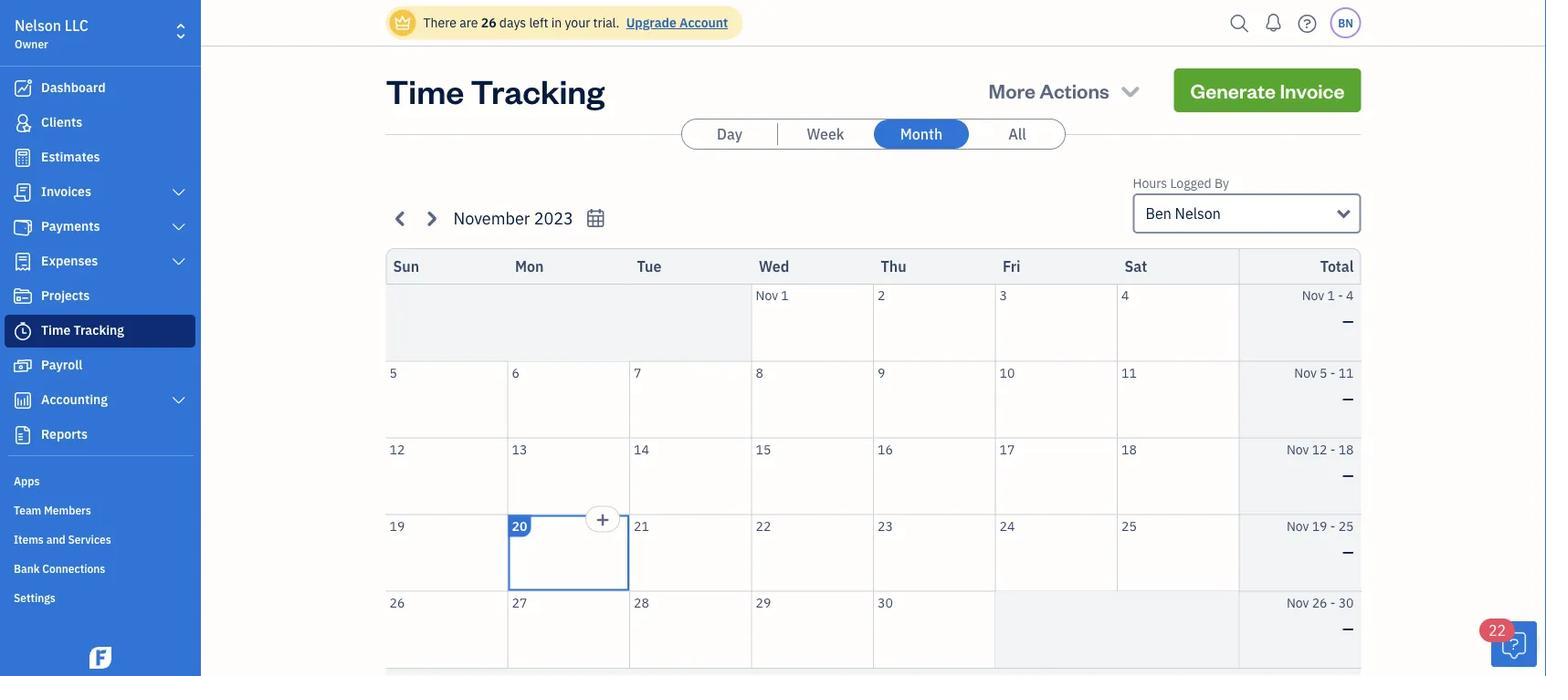 Task type: vqa. For each thing, say whether or not it's contained in the screenshot.
Learn More to the left
no



Task type: locate. For each thing, give the bounding box(es) containing it.
0 horizontal spatial 1
[[781, 287, 789, 304]]

11 down nov 1 - 4 —
[[1339, 364, 1354, 381]]

dashboard image
[[12, 79, 34, 98]]

2 12 from the left
[[1312, 441, 1328, 458]]

generate
[[1191, 77, 1276, 103]]

1 18 from the left
[[1122, 441, 1137, 458]]

1 horizontal spatial time
[[386, 69, 464, 112]]

0 horizontal spatial time tracking
[[41, 322, 124, 339]]

invoices
[[41, 183, 91, 200]]

items
[[14, 533, 44, 547]]

nov for nov 19 - 25 —
[[1287, 518, 1309, 535]]

more
[[989, 77, 1036, 103]]

- for nov 1 - 4 —
[[1338, 287, 1343, 304]]

estimates
[[41, 148, 100, 165]]

28
[[634, 595, 649, 612]]

1 horizontal spatial 22
[[1489, 622, 1506, 641]]

30 down 'nov 19 - 25 —'
[[1339, 595, 1354, 612]]

nov inside nov 12 - 18 —
[[1287, 441, 1309, 458]]

1 11 from the left
[[1122, 364, 1137, 381]]

1 vertical spatial 22
[[1489, 622, 1506, 641]]

1 vertical spatial nelson
[[1175, 204, 1221, 223]]

2 18 from the left
[[1339, 441, 1354, 458]]

29 button
[[752, 592, 873, 669]]

15
[[756, 441, 771, 458]]

chevron large down image inside "payments" link
[[170, 220, 187, 235]]

nov down wed
[[756, 287, 778, 304]]

clients
[[41, 114, 82, 131]]

1 horizontal spatial tracking
[[471, 69, 605, 112]]

25 button
[[1118, 516, 1239, 591]]

chevron large down image up expenses link
[[170, 220, 187, 235]]

— for nov 12 - 18 —
[[1343, 466, 1354, 485]]

wed
[[759, 257, 790, 276]]

—
[[1343, 312, 1354, 331], [1343, 389, 1354, 408], [1343, 466, 1354, 485], [1343, 543, 1354, 562], [1343, 619, 1354, 638]]

1 horizontal spatial 30
[[1339, 595, 1354, 612]]

month
[[900, 125, 943, 144]]

chevron large down image inside invoices link
[[170, 185, 187, 200]]

0 horizontal spatial 30
[[878, 595, 893, 612]]

nov inside nov 5 - 11 —
[[1295, 364, 1317, 381]]

bank connections
[[14, 562, 105, 576]]

nov down 'nov 19 - 25 —'
[[1287, 595, 1309, 612]]

chevron large down image down "estimates" link
[[170, 185, 187, 200]]

26 right are
[[481, 14, 496, 31]]

14 button
[[630, 439, 751, 515]]

mon
[[515, 257, 544, 276]]

12
[[390, 441, 405, 458], [1312, 441, 1328, 458]]

30 down "23" button
[[878, 595, 893, 612]]

7
[[634, 364, 642, 381]]

1 chevron large down image from the top
[[170, 185, 187, 200]]

timer image
[[12, 322, 34, 341]]

week
[[807, 125, 844, 144]]

and
[[46, 533, 65, 547]]

1 25 from the left
[[1122, 518, 1137, 535]]

chevron large down image
[[170, 185, 187, 200], [170, 220, 187, 235], [170, 255, 187, 269], [170, 394, 187, 408]]

1 19 from the left
[[390, 518, 405, 535]]

owner
[[15, 37, 48, 51]]

nov for nov 5 - 11 —
[[1295, 364, 1317, 381]]

24
[[1000, 518, 1015, 535]]

18 down 11 button
[[1122, 441, 1137, 458]]

1 30 from the left
[[878, 595, 893, 612]]

— for nov 26 - 30 —
[[1343, 619, 1354, 638]]

25
[[1122, 518, 1137, 535], [1339, 518, 1354, 535]]

19
[[390, 518, 405, 535], [1312, 518, 1328, 535]]

- down nov 1 - 4 —
[[1331, 364, 1336, 381]]

- down total
[[1338, 287, 1343, 304]]

ben nelson button
[[1133, 194, 1361, 234]]

2 19 from the left
[[1312, 518, 1328, 535]]

ben
[[1146, 204, 1172, 223]]

nov 1
[[756, 287, 789, 304]]

nov
[[756, 287, 778, 304], [1302, 287, 1325, 304], [1295, 364, 1317, 381], [1287, 441, 1309, 458], [1287, 518, 1309, 535], [1287, 595, 1309, 612]]

choose a date image
[[585, 208, 606, 229]]

19 down nov 12 - 18 —
[[1312, 518, 1328, 535]]

chevron large down image inside 'accounting' link
[[170, 394, 187, 408]]

connections
[[42, 562, 105, 576]]

— inside 'nov 19 - 25 —'
[[1343, 543, 1354, 562]]

notifications image
[[1259, 5, 1288, 41]]

1 4 from the left
[[1122, 287, 1129, 304]]

0 horizontal spatial 25
[[1122, 518, 1137, 535]]

nov 1 button
[[752, 285, 873, 361]]

time tracking down "projects" link
[[41, 322, 124, 339]]

5
[[390, 364, 397, 381], [1320, 364, 1328, 381]]

0 horizontal spatial nelson
[[15, 16, 61, 35]]

— for nov 19 - 25 —
[[1343, 543, 1354, 562]]

nov down nov 5 - 11 —
[[1287, 441, 1309, 458]]

- inside 'nov 19 - 25 —'
[[1331, 518, 1336, 535]]

chevron large down image for expenses
[[170, 255, 187, 269]]

nelson inside 'dropdown button'
[[1175, 204, 1221, 223]]

4 down total
[[1346, 287, 1354, 304]]

1 horizontal spatial 4
[[1346, 287, 1354, 304]]

bn
[[1338, 16, 1354, 30]]

11 down 4 'button'
[[1122, 364, 1137, 381]]

0 horizontal spatial 22
[[756, 518, 771, 535]]

time right "timer" image
[[41, 322, 71, 339]]

0 vertical spatial time tracking
[[386, 69, 605, 112]]

20 button
[[508, 516, 629, 591]]

— inside nov 26 - 30 —
[[1343, 619, 1354, 638]]

0 vertical spatial tracking
[[471, 69, 605, 112]]

3 — from the top
[[1343, 466, 1354, 485]]

2 11 from the left
[[1339, 364, 1354, 381]]

2 30 from the left
[[1339, 595, 1354, 612]]

25 inside 'nov 19 - 25 —'
[[1339, 518, 1354, 535]]

nov down nov 12 - 18 —
[[1287, 518, 1309, 535]]

by
[[1215, 175, 1229, 192]]

tue
[[637, 257, 662, 276]]

— for nov 1 - 4 —
[[1343, 312, 1354, 331]]

tracking down "projects" link
[[74, 322, 124, 339]]

11
[[1122, 364, 1137, 381], [1339, 364, 1354, 381]]

11 button
[[1118, 362, 1239, 438]]

1 12 from the left
[[390, 441, 405, 458]]

1 vertical spatial time tracking
[[41, 322, 124, 339]]

nov 1 - 4 —
[[1302, 287, 1354, 331]]

0 horizontal spatial 5
[[390, 364, 397, 381]]

- down nov 12 - 18 —
[[1331, 518, 1336, 535]]

2 horizontal spatial 26
[[1312, 595, 1328, 612]]

26 down 19 button
[[390, 595, 405, 612]]

0 horizontal spatial 19
[[390, 518, 405, 535]]

chevron large down image down "payments" link
[[170, 255, 187, 269]]

5 inside button
[[390, 364, 397, 381]]

23
[[878, 518, 893, 535]]

nov inside 'nov 19 - 25 —'
[[1287, 518, 1309, 535]]

generate invoice
[[1191, 77, 1345, 103]]

hours
[[1133, 175, 1167, 192]]

- inside nov 26 - 30 —
[[1331, 595, 1336, 612]]

in
[[551, 14, 562, 31]]

1 1 from the left
[[781, 287, 789, 304]]

nov inside nov 26 - 30 —
[[1287, 595, 1309, 612]]

nov inside nov 1 button
[[756, 287, 778, 304]]

team members
[[14, 503, 91, 518]]

1 vertical spatial tracking
[[74, 322, 124, 339]]

4 chevron large down image from the top
[[170, 394, 187, 408]]

12 down 5 button
[[390, 441, 405, 458]]

19 down 12 button
[[390, 518, 405, 535]]

1 horizontal spatial 5
[[1320, 364, 1328, 381]]

nov down nov 1 - 4 —
[[1295, 364, 1317, 381]]

1 inside button
[[781, 287, 789, 304]]

nov down total
[[1302, 287, 1325, 304]]

0 vertical spatial 22
[[756, 518, 771, 535]]

nelson up "owner"
[[15, 16, 61, 35]]

nov 26 - 30 —
[[1287, 595, 1354, 638]]

dashboard
[[41, 79, 106, 96]]

1 horizontal spatial 26
[[481, 14, 496, 31]]

time tracking down days
[[386, 69, 605, 112]]

2 5 from the left
[[1320, 364, 1328, 381]]

nelson
[[15, 16, 61, 35], [1175, 204, 1221, 223]]

9
[[878, 364, 885, 381]]

11 inside nov 5 - 11 —
[[1339, 364, 1354, 381]]

0 vertical spatial nelson
[[15, 16, 61, 35]]

1 horizontal spatial 11
[[1339, 364, 1354, 381]]

26
[[481, 14, 496, 31], [390, 595, 405, 612], [1312, 595, 1328, 612]]

0 horizontal spatial time
[[41, 322, 71, 339]]

bn button
[[1330, 7, 1361, 38]]

1 — from the top
[[1343, 312, 1354, 331]]

1 horizontal spatial 18
[[1339, 441, 1354, 458]]

4 down sat
[[1122, 287, 1129, 304]]

1 horizontal spatial 1
[[1328, 287, 1335, 304]]

0 horizontal spatial 4
[[1122, 287, 1129, 304]]

1 for nov 1
[[781, 287, 789, 304]]

- inside nov 12 - 18 —
[[1331, 441, 1336, 458]]

0 horizontal spatial 12
[[390, 441, 405, 458]]

30 button
[[874, 592, 995, 669]]

freshbooks image
[[86, 648, 115, 670]]

nov inside nov 1 - 4 —
[[1302, 287, 1325, 304]]

12 inside nov 12 - 18 —
[[1312, 441, 1328, 458]]

25 down 18 button
[[1122, 518, 1137, 535]]

- inside nov 5 - 11 —
[[1331, 364, 1336, 381]]

21 button
[[630, 516, 751, 591]]

9 button
[[874, 362, 995, 438]]

time down there
[[386, 69, 464, 112]]

day link
[[682, 120, 777, 149]]

1 horizontal spatial nelson
[[1175, 204, 1221, 223]]

— inside nov 12 - 18 —
[[1343, 466, 1354, 485]]

16
[[878, 441, 893, 458]]

time inside main element
[[41, 322, 71, 339]]

0 horizontal spatial 26
[[390, 595, 405, 612]]

services
[[68, 533, 111, 547]]

12 button
[[386, 439, 507, 515]]

0 horizontal spatial tracking
[[74, 322, 124, 339]]

next month image
[[421, 208, 442, 229]]

3 chevron large down image from the top
[[170, 255, 187, 269]]

- inside nov 1 - 4 —
[[1338, 287, 1343, 304]]

1 horizontal spatial 25
[[1339, 518, 1354, 535]]

invoice
[[1280, 77, 1345, 103]]

26 down 'nov 19 - 25 —'
[[1312, 595, 1328, 612]]

team members link
[[5, 496, 195, 523]]

1 horizontal spatial 12
[[1312, 441, 1328, 458]]

- down nov 5 - 11 —
[[1331, 441, 1336, 458]]

- down 'nov 19 - 25 —'
[[1331, 595, 1336, 612]]

chevron large down image inside expenses link
[[170, 255, 187, 269]]

10
[[1000, 364, 1015, 381]]

chevron large down image up reports 'link'
[[170, 394, 187, 408]]

1 inside nov 1 - 4 —
[[1328, 287, 1335, 304]]

0 horizontal spatial 18
[[1122, 441, 1137, 458]]

actions
[[1040, 77, 1109, 103]]

2 chevron large down image from the top
[[170, 220, 187, 235]]

more actions
[[989, 77, 1109, 103]]

tracking
[[471, 69, 605, 112], [74, 322, 124, 339]]

2 25 from the left
[[1339, 518, 1354, 535]]

25 down nov 12 - 18 —
[[1339, 518, 1354, 535]]

23 button
[[874, 516, 995, 591]]

invoice image
[[12, 184, 34, 202]]

nov 5 - 11 —
[[1295, 364, 1354, 408]]

18 inside button
[[1122, 441, 1137, 458]]

— inside nov 1 - 4 —
[[1343, 312, 1354, 331]]

22 button
[[1480, 619, 1537, 668]]

17 button
[[996, 439, 1117, 515]]

1 down wed
[[781, 287, 789, 304]]

26 inside button
[[390, 595, 405, 612]]

1 vertical spatial time
[[41, 322, 71, 339]]

— inside nov 5 - 11 —
[[1343, 389, 1354, 408]]

apps
[[14, 474, 40, 489]]

chevrondown image
[[1118, 78, 1143, 103]]

4 — from the top
[[1343, 543, 1354, 562]]

chevron large down image for payments
[[170, 220, 187, 235]]

logged
[[1171, 175, 1212, 192]]

tracking down left at the left of page
[[471, 69, 605, 112]]

projects
[[41, 287, 90, 304]]

2 4 from the left
[[1346, 287, 1354, 304]]

reports link
[[5, 419, 195, 452]]

24 button
[[996, 516, 1117, 591]]

0 vertical spatial time
[[386, 69, 464, 112]]

30 inside 30 button
[[878, 595, 893, 612]]

nov for nov 26 - 30 —
[[1287, 595, 1309, 612]]

expense image
[[12, 253, 34, 271]]

5 — from the top
[[1343, 619, 1354, 638]]

12 down nov 5 - 11 —
[[1312, 441, 1328, 458]]

18 down nov 5 - 11 —
[[1339, 441, 1354, 458]]

0 horizontal spatial 11
[[1122, 364, 1137, 381]]

2 — from the top
[[1343, 389, 1354, 408]]

2 1 from the left
[[1328, 287, 1335, 304]]

1 horizontal spatial 19
[[1312, 518, 1328, 535]]

project image
[[12, 288, 34, 306]]

nelson down logged
[[1175, 204, 1221, 223]]

time tracking inside main element
[[41, 322, 124, 339]]

1 down total
[[1328, 287, 1335, 304]]

- for nov 5 - 11 —
[[1331, 364, 1336, 381]]

expenses link
[[5, 246, 195, 279]]

1 5 from the left
[[390, 364, 397, 381]]



Task type: describe. For each thing, give the bounding box(es) containing it.
18 inside nov 12 - 18 —
[[1339, 441, 1354, 458]]

money image
[[12, 357, 34, 375]]

there
[[423, 14, 457, 31]]

are
[[460, 14, 478, 31]]

27
[[512, 595, 527, 612]]

reports
[[41, 426, 88, 443]]

25 inside "25" button
[[1122, 518, 1137, 535]]

- for nov 19 - 25 —
[[1331, 518, 1336, 535]]

your
[[565, 14, 590, 31]]

items and services
[[14, 533, 111, 547]]

2
[[878, 287, 885, 304]]

projects link
[[5, 280, 195, 313]]

bank connections link
[[5, 554, 195, 582]]

estimates link
[[5, 142, 195, 174]]

20
[[512, 518, 527, 535]]

22 button
[[752, 516, 873, 591]]

28 button
[[630, 592, 751, 669]]

clients link
[[5, 107, 195, 140]]

more actions button
[[972, 69, 1160, 112]]

november
[[454, 208, 530, 229]]

invoices link
[[5, 176, 195, 209]]

- for nov 12 - 18 —
[[1331, 441, 1336, 458]]

resource center badge image
[[1492, 622, 1537, 668]]

team
[[14, 503, 41, 518]]

22 inside button
[[756, 518, 771, 535]]

30 inside nov 26 - 30 —
[[1339, 595, 1354, 612]]

main element
[[0, 0, 247, 677]]

report image
[[12, 427, 34, 445]]

bank
[[14, 562, 40, 576]]

26 button
[[386, 592, 507, 669]]

11 inside 11 button
[[1122, 364, 1137, 381]]

sat
[[1125, 257, 1147, 276]]

there are 26 days left in your trial. upgrade account
[[423, 14, 728, 31]]

22 inside dropdown button
[[1489, 622, 1506, 641]]

tracking inside the time tracking link
[[74, 322, 124, 339]]

19 button
[[386, 516, 507, 591]]

payments
[[41, 218, 100, 235]]

time tracking link
[[5, 315, 195, 348]]

14
[[634, 441, 649, 458]]

search image
[[1225, 10, 1255, 37]]

nelson llc owner
[[15, 16, 88, 51]]

1 horizontal spatial time tracking
[[386, 69, 605, 112]]

settings
[[14, 591, 56, 606]]

nov 12 - 18 —
[[1287, 441, 1354, 485]]

dashboard link
[[5, 72, 195, 105]]

accounting
[[41, 391, 108, 408]]

29
[[756, 595, 771, 612]]

nov 19 - 25 —
[[1287, 518, 1354, 562]]

nov for nov 12 - 18 —
[[1287, 441, 1309, 458]]

payroll link
[[5, 350, 195, 383]]

llc
[[65, 16, 88, 35]]

trial.
[[593, 14, 620, 31]]

17
[[1000, 441, 1015, 458]]

all link
[[970, 120, 1065, 149]]

apps link
[[5, 467, 195, 494]]

november 2023
[[454, 208, 573, 229]]

4 inside 'button'
[[1122, 287, 1129, 304]]

all
[[1009, 125, 1027, 144]]

6 button
[[508, 362, 629, 438]]

members
[[44, 503, 91, 518]]

16 button
[[874, 439, 995, 515]]

estimate image
[[12, 149, 34, 167]]

5 inside nov 5 - 11 —
[[1320, 364, 1328, 381]]

total
[[1321, 257, 1354, 276]]

accounting link
[[5, 385, 195, 417]]

- for nov 26 - 30 —
[[1331, 595, 1336, 612]]

generate invoice button
[[1174, 69, 1361, 112]]

nelson inside nelson llc owner
[[15, 16, 61, 35]]

1 for nov 1 - 4 —
[[1328, 287, 1335, 304]]

18 button
[[1118, 439, 1239, 515]]

19 inside button
[[390, 518, 405, 535]]

15 button
[[752, 439, 873, 515]]

hours logged by
[[1133, 175, 1229, 192]]

payments link
[[5, 211, 195, 244]]

27 button
[[508, 592, 629, 669]]

chevron large down image for invoices
[[170, 185, 187, 200]]

previous month image
[[390, 208, 411, 229]]

payment image
[[12, 218, 34, 237]]

4 inside nov 1 - 4 —
[[1346, 287, 1354, 304]]

2 button
[[874, 285, 995, 361]]

sun
[[393, 257, 419, 276]]

upgrade
[[626, 14, 677, 31]]

fri
[[1003, 257, 1021, 276]]

add a time entry image
[[595, 509, 610, 531]]

26 inside nov 26 - 30 —
[[1312, 595, 1328, 612]]

days
[[500, 14, 526, 31]]

upgrade account link
[[623, 14, 728, 31]]

13
[[512, 441, 527, 458]]

chart image
[[12, 392, 34, 410]]

— for nov 5 - 11 —
[[1343, 389, 1354, 408]]

nov for nov 1
[[756, 287, 778, 304]]

3 button
[[996, 285, 1117, 361]]

go to help image
[[1293, 10, 1322, 37]]

21
[[634, 518, 649, 535]]

week link
[[778, 120, 873, 149]]

chevron large down image for accounting
[[170, 394, 187, 408]]

8 button
[[752, 362, 873, 438]]

crown image
[[393, 13, 412, 32]]

6
[[512, 364, 520, 381]]

client image
[[12, 114, 34, 132]]

10 button
[[996, 362, 1117, 438]]

4 button
[[1118, 285, 1239, 361]]

nov for nov 1 - 4 —
[[1302, 287, 1325, 304]]

19 inside 'nov 19 - 25 —'
[[1312, 518, 1328, 535]]

12 inside button
[[390, 441, 405, 458]]

thu
[[881, 257, 907, 276]]

expenses
[[41, 253, 98, 269]]

month link
[[874, 120, 969, 149]]



